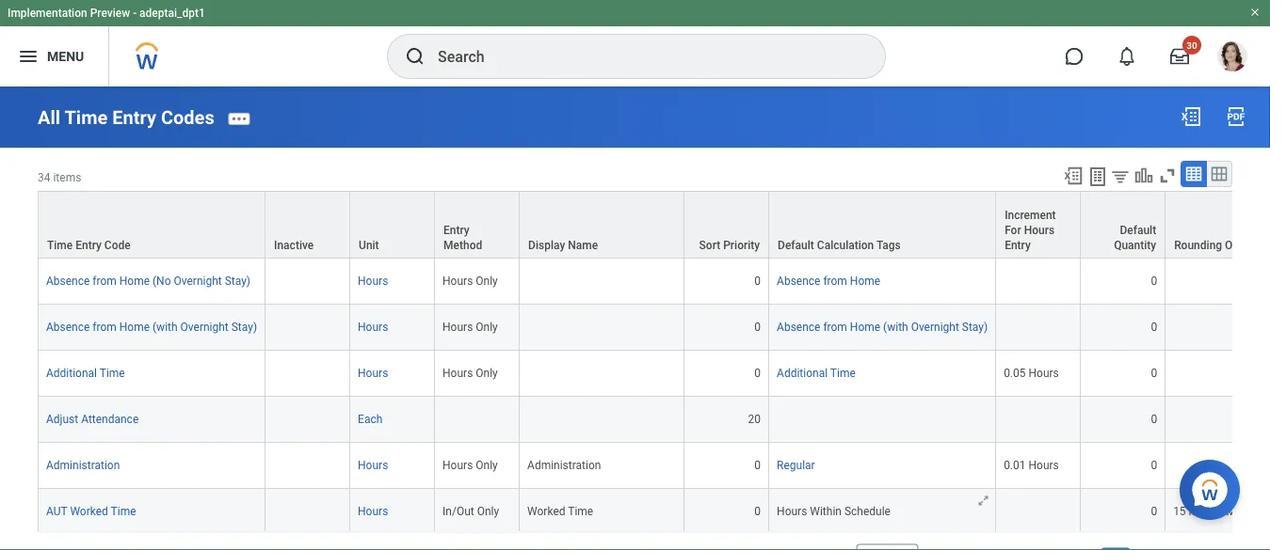 Task type: vqa. For each thing, say whether or not it's contained in the screenshot.
Regular
yes



Task type: locate. For each thing, give the bounding box(es) containing it.
profile logan mcneil image
[[1218, 41, 1248, 75]]

2 absence from home (with overnight stay) from the left
[[777, 321, 988, 334]]

absence from home (with overnight stay) down absence from home link
[[777, 321, 988, 334]]

expand table image
[[1210, 165, 1229, 184]]

home down absence from home (no overnight stay) 'link'
[[119, 321, 150, 334]]

absence from home (no overnight stay) link
[[46, 274, 251, 288]]

calculation
[[817, 239, 874, 252]]

1 (with from the left
[[153, 321, 178, 334]]

absence from home
[[777, 274, 881, 288]]

absence from home link
[[777, 274, 881, 288]]

from down absence from home (no overnight stay) 'link'
[[93, 321, 117, 334]]

0 horizontal spatial absence from home (with overnight stay) link
[[46, 321, 257, 334]]

2 (with from the left
[[884, 321, 909, 334]]

sort priority button
[[685, 191, 769, 257]]

worked
[[70, 505, 108, 518], [527, 505, 566, 518]]

row
[[38, 191, 1271, 258], [38, 258, 1271, 304], [38, 304, 1271, 351], [38, 351, 1271, 397], [38, 397, 1271, 443], [38, 443, 1271, 489], [38, 489, 1271, 535]]

1 horizontal spatial additional
[[777, 367, 828, 380]]

2 hours link from the top
[[358, 321, 388, 334]]

1 additional time link from the left
[[46, 367, 125, 380]]

home for second absence from home (with overnight stay) link from the right
[[119, 321, 150, 334]]

expand/collapse chart image
[[1134, 166, 1155, 187]]

hours link for additional time
[[358, 367, 388, 380]]

adeptai_dpt1
[[139, 7, 205, 20]]

1 horizontal spatial default
[[1120, 223, 1157, 237]]

2 additional from the left
[[777, 367, 828, 380]]

2 additional time from the left
[[777, 367, 856, 380]]

(with for second absence from home (with overnight stay) link from the right
[[153, 321, 178, 334]]

all time entry codes element
[[38, 107, 214, 129]]

0 vertical spatial export to excel image
[[1180, 105, 1203, 128]]

time
[[64, 107, 108, 129], [47, 239, 73, 252], [100, 367, 125, 380], [831, 367, 856, 380], [111, 505, 136, 518], [568, 505, 594, 518]]

home down calculation at the top of the page
[[850, 274, 881, 288]]

0 horizontal spatial additional time link
[[46, 367, 125, 380]]

cell
[[266, 258, 350, 304], [520, 258, 685, 304], [997, 258, 1081, 304], [1166, 258, 1271, 304], [266, 304, 350, 351], [520, 304, 685, 351], [997, 304, 1081, 351], [1166, 304, 1271, 351], [266, 351, 350, 397], [520, 351, 685, 397], [1166, 351, 1271, 397], [266, 397, 350, 443], [435, 397, 520, 443], [520, 397, 685, 443], [770, 397, 997, 443], [997, 397, 1081, 443], [1166, 397, 1271, 443], [266, 443, 350, 489], [1166, 443, 1271, 489], [266, 489, 350, 535], [997, 489, 1081, 535]]

2 additional time link from the left
[[777, 367, 856, 380]]

1 row from the top
[[38, 191, 1271, 258]]

overnight
[[174, 274, 222, 288], [180, 321, 229, 334], [911, 321, 960, 334]]

1 horizontal spatial additional time
[[777, 367, 856, 380]]

default calculation tags button
[[770, 191, 996, 257]]

0 horizontal spatial additional time
[[46, 367, 125, 380]]

0 horizontal spatial export to excel image
[[1063, 166, 1084, 187]]

absence for absence from home link
[[777, 274, 821, 288]]

worked right in/out only
[[527, 505, 566, 518]]

hours
[[1024, 223, 1055, 237], [358, 274, 388, 288], [443, 274, 473, 288], [358, 321, 388, 334], [443, 321, 473, 334], [358, 367, 388, 380], [443, 367, 473, 380], [1029, 367, 1059, 380], [358, 459, 388, 472], [443, 459, 473, 472], [1029, 459, 1059, 472], [358, 505, 388, 518], [777, 505, 807, 518]]

additional up adjust
[[46, 367, 97, 380]]

entry down for
[[1005, 239, 1031, 252]]

additional time link up the adjust attendance link
[[46, 367, 125, 380]]

(7
[[1265, 505, 1271, 518]]

5 row from the top
[[38, 397, 1271, 443]]

absence for second absence from home (with overnight stay) link from the right
[[46, 321, 90, 334]]

sort
[[699, 239, 721, 252]]

5 hours link from the top
[[358, 505, 388, 518]]

4 hours only from the top
[[443, 459, 498, 472]]

entry up 'method'
[[444, 223, 470, 237]]

increment for hours entry
[[1005, 208, 1056, 252]]

home
[[119, 274, 150, 288], [850, 274, 881, 288], [119, 321, 150, 334], [850, 321, 881, 334]]

items per page element
[[755, 533, 919, 551]]

absence from home (with overnight stay)
[[46, 321, 257, 334], [777, 321, 988, 334]]

menu
[[47, 49, 84, 64]]

2 row from the top
[[38, 258, 1271, 304]]

schedule
[[845, 505, 891, 518]]

adjust
[[46, 413, 78, 426]]

in/out only
[[443, 505, 499, 518]]

additional
[[46, 367, 97, 380], [777, 367, 828, 380]]

inactive
[[274, 239, 314, 252]]

0 horizontal spatial default
[[778, 239, 815, 252]]

increment
[[1005, 208, 1056, 222]]

0 horizontal spatial absence from home (with overnight stay)
[[46, 321, 257, 334]]

row containing additional time
[[38, 351, 1271, 397]]

search image
[[404, 45, 427, 68]]

administration up worked time at the bottom left
[[527, 459, 601, 472]]

absence from home (with overnight stay) link
[[46, 321, 257, 334], [777, 321, 988, 334]]

1 horizontal spatial absence from home (with overnight stay) link
[[777, 321, 988, 334]]

additional time
[[46, 367, 125, 380], [777, 367, 856, 380]]

1 horizontal spatial absence from home (with overnight stay)
[[777, 321, 988, 334]]

only for regular
[[476, 459, 498, 472]]

option
[[1225, 239, 1259, 252]]

1 horizontal spatial additional time link
[[777, 367, 856, 380]]

1 vertical spatial export to excel image
[[1063, 166, 1084, 187]]

default
[[1120, 223, 1157, 237], [778, 239, 815, 252]]

4 hours link from the top
[[358, 459, 388, 472]]

3 row from the top
[[38, 304, 1271, 351]]

1 absence from home (with overnight stay) from the left
[[46, 321, 257, 334]]

stay) for absence from home
[[225, 274, 251, 288]]

3 hours only from the top
[[443, 367, 498, 380]]

entry method button
[[435, 191, 519, 257]]

administration up "aut worked time"
[[46, 459, 120, 472]]

default up absence from home link
[[778, 239, 815, 252]]

absence from home (with overnight stay) for 1st absence from home (with overnight stay) link from right
[[777, 321, 988, 334]]

aut worked time link
[[46, 505, 136, 518]]

default up quantity
[[1120, 223, 1157, 237]]

from for second absence from home (with overnight stay) link from the right
[[93, 321, 117, 334]]

time entry code button
[[39, 191, 265, 257]]

2 worked from the left
[[527, 505, 566, 518]]

absence
[[46, 274, 90, 288], [777, 274, 821, 288], [46, 321, 90, 334], [777, 321, 821, 334]]

implementation preview -   adeptai_dpt1
[[8, 7, 205, 20]]

absence from home (with overnight stay) link down absence from home (no overnight stay) 'link'
[[46, 321, 257, 334]]

20
[[748, 413, 761, 426]]

7 row from the top
[[38, 489, 1271, 535]]

default inside default quantity
[[1120, 223, 1157, 237]]

codes
[[161, 107, 214, 129]]

additional time down absence from home link
[[777, 367, 856, 380]]

0 horizontal spatial administration
[[46, 459, 120, 472]]

hours only for additional time
[[443, 367, 498, 380]]

administration
[[46, 459, 120, 472], [527, 459, 601, 472]]

0.05
[[1004, 367, 1026, 380]]

additional time link
[[46, 367, 125, 380], [777, 367, 856, 380]]

absence from home (with overnight stay) link down absence from home link
[[777, 321, 988, 334]]

export to excel image
[[1180, 105, 1203, 128], [1063, 166, 1084, 187]]

only for absence from home
[[476, 274, 498, 288]]

additional up regular link
[[777, 367, 828, 380]]

absence from home (with overnight stay) for second absence from home (with overnight stay) link from the right
[[46, 321, 257, 334]]

entry
[[112, 107, 156, 129], [444, 223, 470, 237], [76, 239, 102, 252], [1005, 239, 1031, 252]]

increment for hours entry button
[[997, 191, 1080, 257]]

(with down tags
[[884, 321, 909, 334]]

hours within schedule
[[777, 505, 891, 518]]

1 additional from the left
[[46, 367, 97, 380]]

list
[[1101, 548, 1165, 551]]

view printable version (pdf) image
[[1225, 105, 1248, 128]]

from for absence from home (no overnight stay) 'link'
[[93, 274, 117, 288]]

from down code
[[93, 274, 117, 288]]

home down absence from home link
[[850, 321, 881, 334]]

1 horizontal spatial (with
[[884, 321, 909, 334]]

stay)
[[225, 274, 251, 288], [231, 321, 257, 334], [962, 321, 988, 334]]

2 hours only from the top
[[443, 321, 498, 334]]

34 items
[[38, 172, 81, 185]]

0 horizontal spatial (with
[[153, 321, 178, 334]]

default for default calculation tags
[[778, 239, 815, 252]]

from down absence from home link
[[824, 321, 848, 334]]

row containing aut worked time
[[38, 489, 1271, 535]]

aut worked time
[[46, 505, 136, 518]]

1 hours only from the top
[[443, 274, 498, 288]]

home for absence from home link
[[850, 274, 881, 288]]

1 horizontal spatial export to excel image
[[1180, 105, 1203, 128]]

table image
[[1185, 165, 1204, 184]]

absence from home (with overnight stay) down absence from home (no overnight stay) 'link'
[[46, 321, 257, 334]]

export to excel image left view printable version (pdf) icon
[[1180, 105, 1203, 128]]

hours only for absence from home (no overnight stay)
[[443, 274, 498, 288]]

home left the (no
[[119, 274, 150, 288]]

unit
[[359, 239, 379, 252]]

default calculation tags
[[778, 239, 901, 252]]

1 horizontal spatial worked
[[527, 505, 566, 518]]

select to filter grid data image
[[1110, 167, 1131, 187]]

1 hours link from the top
[[358, 274, 388, 288]]

0 vertical spatial default
[[1120, 223, 1157, 237]]

from for 1st absence from home (with overnight stay) link from right
[[824, 321, 848, 334]]

regular link
[[777, 459, 815, 472]]

0.01
[[1004, 459, 1026, 472]]

default quantity
[[1114, 223, 1157, 252]]

hours inside increment for hours entry
[[1024, 223, 1055, 237]]

export to excel image left export to worksheets image
[[1063, 166, 1084, 187]]

administration link
[[46, 459, 120, 472]]

additional time for first 'additional time' link from left
[[46, 367, 125, 380]]

toolbar
[[1055, 161, 1233, 191]]

all
[[38, 107, 60, 129]]

adjust attendance
[[46, 413, 139, 426]]

additional time up the adjust attendance link
[[46, 367, 125, 380]]

6 row from the top
[[38, 443, 1271, 489]]

worked right aut
[[70, 505, 108, 518]]

from down default calculation tags
[[824, 274, 848, 288]]

1 additional time from the left
[[46, 367, 125, 380]]

0 horizontal spatial additional
[[46, 367, 97, 380]]

0 horizontal spatial worked
[[70, 505, 108, 518]]

4 row from the top
[[38, 351, 1271, 397]]

0
[[755, 274, 761, 288], [1151, 274, 1158, 288], [755, 321, 761, 334], [1151, 321, 1158, 334], [755, 367, 761, 380], [1151, 367, 1158, 380], [1151, 413, 1158, 426], [755, 459, 761, 472], [1151, 459, 1158, 472], [755, 505, 761, 518], [1151, 505, 1158, 518]]

from
[[93, 274, 117, 288], [824, 274, 848, 288], [93, 321, 117, 334], [824, 321, 848, 334]]

(with
[[153, 321, 178, 334], [884, 321, 909, 334]]

additional time link down absence from home link
[[777, 367, 856, 380]]

2 absence from home (with overnight stay) link from the left
[[777, 321, 988, 334]]

hours link for absence from home (no overnight stay)
[[358, 274, 388, 288]]

overnight for absence from home (with overnight stay)
[[180, 321, 229, 334]]

1 vertical spatial default
[[778, 239, 815, 252]]

grow image
[[977, 494, 991, 508]]

1 horizontal spatial administration
[[527, 459, 601, 472]]

rounding option
[[1175, 239, 1259, 252]]

method
[[444, 239, 482, 252]]

(with down the (no
[[153, 321, 178, 334]]

entry inside entry method
[[444, 223, 470, 237]]

menu button
[[0, 26, 109, 87]]

only
[[476, 274, 498, 288], [476, 321, 498, 334], [476, 367, 498, 380], [476, 459, 498, 472], [477, 505, 499, 518]]

0.01 hours
[[1004, 459, 1059, 472]]

display name
[[528, 239, 598, 252]]

export to excel image for view printable version (pdf) icon
[[1180, 105, 1203, 128]]

1 absence from home (with overnight stay) link from the left
[[46, 321, 257, 334]]

hours only
[[443, 274, 498, 288], [443, 321, 498, 334], [443, 367, 498, 380], [443, 459, 498, 472]]

hours link
[[358, 274, 388, 288], [358, 321, 388, 334], [358, 367, 388, 380], [358, 459, 388, 472], [358, 505, 388, 518]]

3 hours link from the top
[[358, 367, 388, 380]]



Task type: describe. For each thing, give the bounding box(es) containing it.
each link
[[358, 413, 383, 426]]

hours only for absence from home (with overnight stay)
[[443, 321, 498, 334]]

absence for 1st absence from home (with overnight stay) link from right
[[777, 321, 821, 334]]

default for default quantity
[[1120, 223, 1157, 237]]

display name button
[[520, 191, 684, 257]]

toolbar inside all time entry codes 'main content'
[[1055, 161, 1233, 191]]

only for additional time
[[476, 367, 498, 380]]

hours link for absence from home (with overnight stay)
[[358, 321, 388, 334]]

fullscreen image
[[1158, 166, 1178, 187]]

Search Workday  search field
[[438, 36, 847, 77]]

inbox large image
[[1171, 47, 1190, 66]]

15 minute marker (7
[[1174, 505, 1271, 518]]

export to worksheets image
[[1087, 166, 1109, 189]]

minute
[[1189, 505, 1224, 518]]

for
[[1005, 223, 1022, 237]]

hours link for administration
[[358, 459, 388, 472]]

row containing absence from home (with overnight stay)
[[38, 304, 1271, 351]]

priority
[[723, 239, 760, 252]]

row containing increment for hours entry
[[38, 191, 1271, 258]]

attendance
[[81, 413, 139, 426]]

regular
[[777, 459, 815, 472]]

aut
[[46, 505, 67, 518]]

time inside time entry code popup button
[[47, 239, 73, 252]]

list inside all time entry codes 'main content'
[[1101, 548, 1165, 551]]

all time entry codes main content
[[0, 87, 1271, 551]]

hours link for aut worked time
[[358, 505, 388, 518]]

all time entry codes
[[38, 107, 214, 129]]

1 administration from the left
[[46, 459, 120, 472]]

worked time
[[527, 505, 594, 518]]

row containing adjust attendance
[[38, 397, 1271, 443]]

unit button
[[350, 191, 434, 257]]

hours only for administration
[[443, 459, 498, 472]]

adjust attendance link
[[46, 413, 139, 426]]

menu banner
[[0, 0, 1271, 87]]

rounding option button
[[1166, 191, 1271, 257]]

name
[[568, 239, 598, 252]]

absence for absence from home (no overnight stay) 'link'
[[46, 274, 90, 288]]

sort priority
[[699, 239, 760, 252]]

in/out
[[443, 505, 474, 518]]

34
[[38, 172, 50, 185]]

2 administration from the left
[[527, 459, 601, 472]]

quantity
[[1114, 239, 1157, 252]]

15
[[1174, 505, 1186, 518]]

additional time for second 'additional time' link
[[777, 367, 856, 380]]

(with for 1st absence from home (with overnight stay) link from right
[[884, 321, 909, 334]]

30 button
[[1159, 36, 1202, 77]]

within
[[810, 505, 842, 518]]

inactive button
[[266, 191, 349, 257]]

-
[[133, 7, 137, 20]]

home for absence from home (no overnight stay) 'link'
[[119, 274, 150, 288]]

code
[[104, 239, 131, 252]]

1 worked from the left
[[70, 505, 108, 518]]

row containing absence from home (no overnight stay)
[[38, 258, 1271, 304]]

hours inside cell
[[777, 505, 807, 518]]

time entry code
[[47, 239, 131, 252]]

entry method
[[444, 223, 482, 252]]

(no
[[153, 274, 171, 288]]

hours within schedule cell
[[770, 489, 997, 535]]

tags
[[877, 239, 901, 252]]

entry left code
[[76, 239, 102, 252]]

absence from home (no overnight stay)
[[46, 274, 251, 288]]

row containing administration
[[38, 443, 1271, 489]]

0.05 hours
[[1004, 367, 1059, 380]]

only for absence from home (with overnight stay)
[[476, 321, 498, 334]]

additional for first 'additional time' link from left
[[46, 367, 97, 380]]

each
[[358, 413, 383, 426]]

overnight for absence from home
[[174, 274, 222, 288]]

home for 1st absence from home (with overnight stay) link from right
[[850, 321, 881, 334]]

justify image
[[17, 45, 40, 68]]

stay) for absence from home (with overnight stay)
[[231, 321, 257, 334]]

notifications large image
[[1118, 47, 1137, 66]]

export to excel image for export to worksheets image
[[1063, 166, 1084, 187]]

30
[[1187, 40, 1198, 51]]

default quantity button
[[1081, 191, 1165, 257]]

items
[[53, 172, 81, 185]]

display
[[528, 239, 565, 252]]

close environment banner image
[[1250, 7, 1261, 18]]

entry left codes
[[112, 107, 156, 129]]

rounding
[[1175, 239, 1223, 252]]

entry inside increment for hours entry
[[1005, 239, 1031, 252]]

preview
[[90, 7, 130, 20]]

additional for second 'additional time' link
[[777, 367, 828, 380]]

from for absence from home link
[[824, 274, 848, 288]]

implementation
[[8, 7, 87, 20]]

marker
[[1227, 505, 1262, 518]]



